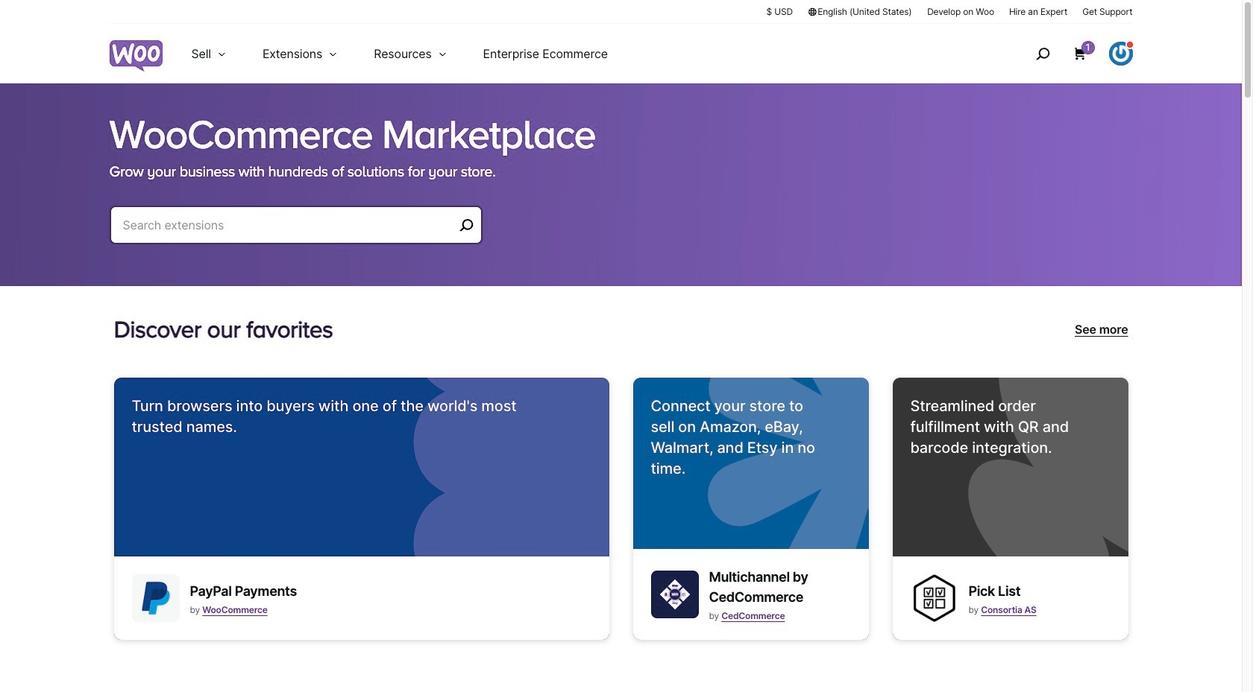 Task type: vqa. For each thing, say whether or not it's contained in the screenshot.
and
no



Task type: locate. For each thing, give the bounding box(es) containing it.
open account menu image
[[1109, 42, 1133, 66]]

search image
[[1030, 42, 1054, 66]]

None search field
[[109, 206, 482, 263]]



Task type: describe. For each thing, give the bounding box(es) containing it.
Search extensions search field
[[123, 215, 454, 236]]

service navigation menu element
[[1004, 29, 1133, 78]]



